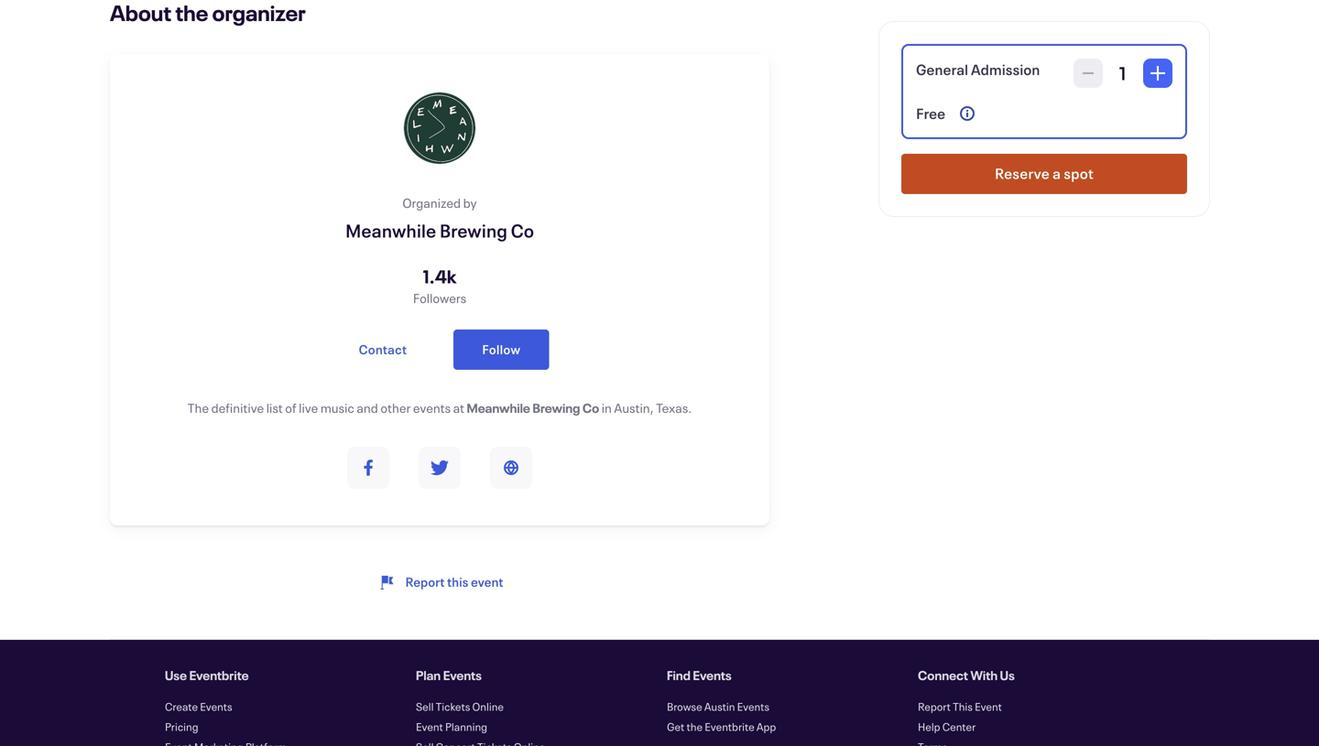 Task type: locate. For each thing, give the bounding box(es) containing it.
find events
[[667, 668, 732, 685]]

1 horizontal spatial meanwhile
[[467, 400, 530, 417]]

at
[[453, 400, 465, 417]]

meanwhile brewing co link
[[345, 219, 534, 243]]

other
[[381, 400, 411, 417]]

1 horizontal spatial event
[[975, 700, 1002, 715]]

this
[[447, 574, 469, 591]]

0 horizontal spatial event
[[416, 720, 443, 735]]

co
[[511, 219, 534, 243], [583, 400, 599, 417]]

find
[[667, 668, 691, 685]]

us
[[1000, 668, 1015, 685]]

1 horizontal spatial events
[[737, 700, 770, 715]]

get
[[667, 720, 685, 735]]

events left "at"
[[413, 400, 451, 417]]

0 vertical spatial brewing
[[440, 219, 508, 243]]

0 horizontal spatial brewing
[[440, 219, 508, 243]]

events up app
[[737, 700, 770, 715]]

report left this
[[406, 574, 445, 591]]

sell
[[416, 700, 434, 715]]

report
[[406, 574, 445, 591], [918, 700, 951, 715]]

1 vertical spatial brewing
[[533, 400, 580, 417]]

0 vertical spatial eventbrite
[[189, 668, 249, 685]]

connect with us
[[918, 668, 1015, 685]]

report this event
[[406, 574, 504, 591]]

1 vertical spatial co
[[583, 400, 599, 417]]

site navigation element
[[165, 663, 1155, 747]]

0 vertical spatial event
[[975, 700, 1002, 715]]

meanwhile
[[345, 219, 436, 243], [467, 400, 530, 417]]

0 vertical spatial co
[[511, 219, 534, 243]]

eventbrite
[[189, 668, 249, 685], [705, 720, 755, 735]]

brewing down by
[[440, 219, 508, 243]]

events up sell tickets online link
[[443, 668, 482, 685]]

article
[[0, 0, 1320, 641]]

co inside "organized by meanwhile brewing co"
[[511, 219, 534, 243]]

2 events from the left
[[737, 700, 770, 715]]

use eventbrite element
[[165, 697, 401, 747]]

events down the use eventbrite
[[200, 700, 232, 715]]

list
[[266, 400, 283, 417]]

0 horizontal spatial report
[[406, 574, 445, 591]]

events for plan
[[443, 668, 482, 685]]

organized
[[403, 195, 461, 212]]

event
[[975, 700, 1002, 715], [416, 720, 443, 735]]

0 horizontal spatial meanwhile
[[345, 219, 436, 243]]

1 vertical spatial meanwhile
[[467, 400, 530, 417]]

meanwhile right "at"
[[467, 400, 530, 417]]

0 horizontal spatial co
[[511, 219, 534, 243]]

event
[[471, 574, 504, 591]]

use
[[165, 668, 187, 685]]

events up browse austin events link
[[693, 668, 732, 685]]

create events link
[[165, 700, 232, 715]]

1 horizontal spatial report
[[918, 700, 951, 715]]

browse austin events link
[[667, 700, 770, 715]]

report this event help center
[[918, 700, 1002, 735]]

plan events element
[[416, 697, 652, 747]]

report inside 'button'
[[406, 574, 445, 591]]

events for find
[[693, 668, 732, 685]]

1 horizontal spatial eventbrite
[[705, 720, 755, 735]]

eventbrite down austin
[[705, 720, 755, 735]]

0 vertical spatial report
[[406, 574, 445, 591]]

0 horizontal spatial events
[[200, 700, 232, 715]]

0 vertical spatial meanwhile
[[345, 219, 436, 243]]

create
[[165, 700, 198, 715]]

article containing meanwhile brewing co
[[0, 0, 1320, 641]]

events
[[413, 400, 451, 417], [443, 668, 482, 685], [693, 668, 732, 685]]

1 vertical spatial eventbrite
[[705, 720, 755, 735]]

organizer profile element
[[110, 0, 770, 526]]

help center link
[[918, 720, 976, 735]]

follow button
[[454, 330, 549, 370]]

browse
[[667, 700, 703, 715]]

meanwhile inside "organized by meanwhile brewing co"
[[345, 219, 436, 243]]

music
[[321, 400, 354, 417]]

event down the sell
[[416, 720, 443, 735]]

event inside the 'sell tickets online event planning'
[[416, 720, 443, 735]]

1 vertical spatial report
[[918, 700, 951, 715]]

1 vertical spatial event
[[416, 720, 443, 735]]

event right this
[[975, 700, 1002, 715]]

1.4k
[[423, 264, 457, 289]]

live
[[299, 400, 318, 417]]

event inside the report this event help center
[[975, 700, 1002, 715]]

brewing
[[440, 219, 508, 243], [533, 400, 580, 417]]

brewing left in
[[533, 400, 580, 417]]

sell tickets online event planning
[[416, 700, 504, 735]]

report up help
[[918, 700, 951, 715]]

eventbrite up create events "link"
[[189, 668, 249, 685]]

austin
[[705, 700, 735, 715]]

meanwhile down organized
[[345, 219, 436, 243]]

report inside the report this event help center
[[918, 700, 951, 715]]

events
[[200, 700, 232, 715], [737, 700, 770, 715]]

1 events from the left
[[200, 700, 232, 715]]



Task type: describe. For each thing, give the bounding box(es) containing it.
find events element
[[667, 697, 904, 738]]

brewing inside "organized by meanwhile brewing co"
[[440, 219, 508, 243]]

report this event button
[[347, 563, 533, 603]]

pricing
[[165, 720, 198, 735]]

by
[[463, 195, 477, 212]]

event planning link
[[416, 720, 488, 735]]

this
[[953, 700, 973, 715]]

center
[[943, 720, 976, 735]]

events inside create events pricing
[[200, 700, 232, 715]]

contact
[[359, 341, 407, 358]]

of
[[285, 400, 297, 417]]

use eventbrite
[[165, 668, 249, 685]]

plan
[[416, 668, 441, 685]]

connect with us element
[[918, 697, 1155, 747]]

help
[[918, 720, 941, 735]]

followers
[[413, 290, 467, 307]]

events inside organizer profile element
[[413, 400, 451, 417]]

0 horizontal spatial eventbrite
[[189, 668, 249, 685]]

events inside the browse austin events get the eventbrite app
[[737, 700, 770, 715]]

app
[[757, 720, 776, 735]]

organized by meanwhile brewing co
[[345, 195, 534, 243]]

plan events
[[416, 668, 482, 685]]

report this event link
[[918, 700, 1002, 715]]

planning
[[445, 720, 488, 735]]

and
[[357, 400, 378, 417]]

with
[[971, 668, 998, 685]]

contact button
[[331, 330, 435, 370]]

eventbrite inside the browse austin events get the eventbrite app
[[705, 720, 755, 735]]

austin,
[[614, 400, 654, 417]]

in
[[602, 400, 612, 417]]

create events pricing
[[165, 700, 232, 735]]

texas.
[[656, 400, 692, 417]]

follow
[[482, 341, 521, 358]]

1.4k followers
[[413, 264, 467, 307]]

sell tickets online link
[[416, 700, 504, 715]]

online
[[472, 700, 504, 715]]

the
[[188, 400, 209, 417]]

report for report this event
[[406, 574, 445, 591]]

1 horizontal spatial co
[[583, 400, 599, 417]]

the
[[687, 720, 703, 735]]

report for report this event help center
[[918, 700, 951, 715]]

browse austin events get the eventbrite app
[[667, 700, 776, 735]]

pricing link
[[165, 720, 198, 735]]

1 horizontal spatial brewing
[[533, 400, 580, 417]]

get the eventbrite app link
[[667, 720, 776, 735]]

the definitive list of live music and other events at meanwhile brewing co in austin, texas.
[[188, 400, 692, 417]]

definitive
[[211, 400, 264, 417]]

tickets
[[436, 700, 470, 715]]

connect
[[918, 668, 969, 685]]



Task type: vqa. For each thing, say whether or not it's contained in the screenshot.


